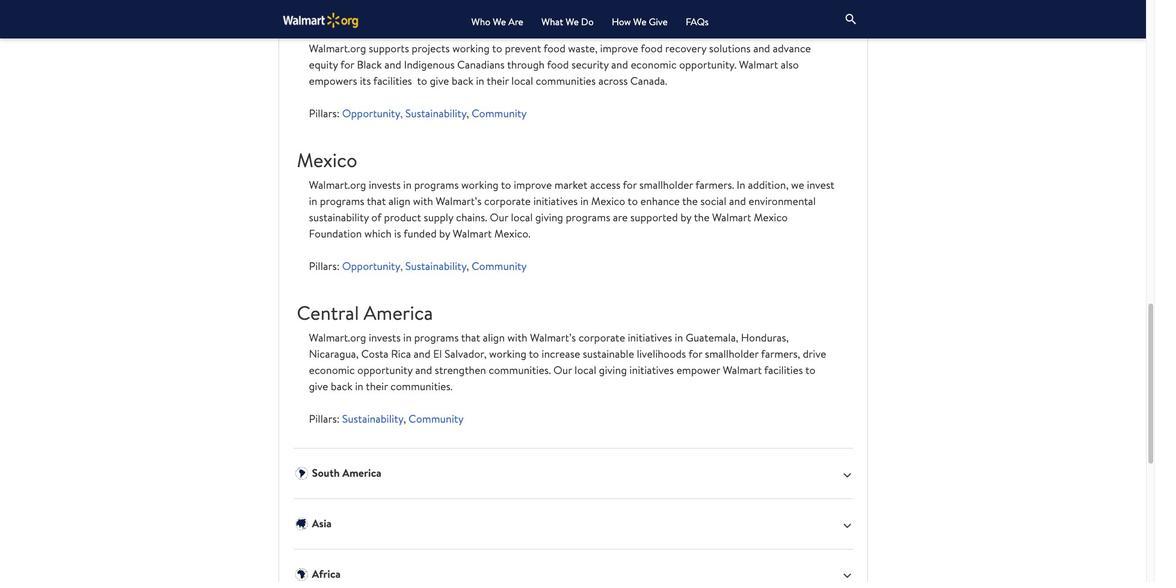 Task type: locate. For each thing, give the bounding box(es) containing it.
for up empowers
[[341, 57, 354, 72]]

1 img 2 image from the top
[[295, 467, 308, 481]]

align
[[389, 194, 411, 209], [483, 331, 505, 346]]

who we are button
[[472, 14, 524, 29]]

0 horizontal spatial improve
[[514, 178, 552, 193]]

walmart.org up equity
[[309, 41, 366, 56]]

we left 'are'
[[493, 15, 506, 28]]

mexico
[[297, 147, 357, 173], [592, 194, 626, 209], [754, 210, 788, 225]]

0 horizontal spatial that
[[367, 194, 386, 209]]

in up product
[[403, 178, 412, 193]]

livelihoods
[[637, 347, 686, 362]]

working inside the central america walmart.org invests in programs that align with walmart's corporate initiatives in guatemala, honduras, nicaragua, costa rica and el salvador, working to increase sustainable livelihoods for smallholder farmers, drive economic opportunity and strengthen communities. our local giving initiatives empower walmart facilities to give back in their communities.
[[489, 347, 527, 362]]

0 horizontal spatial smallholder
[[640, 178, 693, 193]]

improve inside canada walmart.org supports projects working to prevent food waste, improve food recovery solutions and advance equity for black and indigenous canadians through food security and economic opportunity. walmart also empowers its facilities  to give back in their local communities across canada.
[[600, 41, 639, 56]]

pillars: down empowers
[[309, 106, 340, 121]]

0 horizontal spatial we
[[493, 15, 506, 28]]

back
[[452, 73, 474, 88], [331, 379, 353, 394]]

their inside canada walmart.org supports projects working to prevent food waste, improve food recovery solutions and advance equity for black and indigenous canadians through food security and economic opportunity. walmart also empowers its facilities  to give back in their local communities across canada.
[[487, 73, 509, 88]]

0 horizontal spatial giving
[[535, 210, 563, 225]]

their
[[487, 73, 509, 88], [366, 379, 388, 394]]

give down nicaragua,
[[309, 379, 328, 394]]

, down chains.
[[467, 259, 469, 274]]

0 horizontal spatial communities.
[[391, 379, 453, 394]]

working right salvador,
[[489, 347, 527, 362]]

1 we from the left
[[493, 15, 506, 28]]

in
[[737, 178, 746, 193]]

1 vertical spatial improve
[[514, 178, 552, 193]]

1 vertical spatial giving
[[599, 363, 627, 378]]

america for central
[[364, 300, 433, 326]]

, for the sustainability link corresponding to the opportunity, link corresponding to middle 'community' "link"
[[467, 259, 469, 274]]

giving down "sustainable"
[[599, 363, 627, 378]]

2 vertical spatial sustainability link
[[342, 412, 403, 427]]

invests up costa
[[369, 331, 401, 346]]

america for south
[[342, 466, 382, 481]]

america up rica
[[364, 300, 433, 326]]

sustainability down funded
[[406, 259, 467, 274]]

align inside "mexico walmart.org invests in programs working to improve market access for smallholder farmers. in addition, we invest in programs that align with walmart's corporate initiatives in mexico to enhance the social and environmental sustainability of product supply chains. our local giving programs are supported by the walmart mexico foundation which is funded by walmart mexico."
[[389, 194, 411, 209]]

communities.
[[489, 363, 551, 378], [391, 379, 453, 394]]

0 horizontal spatial give
[[309, 379, 328, 394]]

we for who
[[493, 15, 506, 28]]

its
[[360, 73, 371, 88]]

0 horizontal spatial for
[[341, 57, 354, 72]]

and
[[754, 41, 770, 56], [385, 57, 401, 72], [611, 57, 628, 72], [729, 194, 746, 209], [414, 347, 431, 362], [415, 363, 432, 378]]

programs
[[414, 178, 459, 193], [320, 194, 364, 209], [566, 210, 611, 225], [414, 331, 459, 346]]

local down through
[[512, 73, 533, 88]]

3 walmart.org from the top
[[309, 331, 366, 346]]

food down what
[[544, 41, 566, 56]]

walmart down the honduras,
[[723, 363, 762, 378]]

0 vertical spatial economic
[[631, 57, 677, 72]]

0 vertical spatial ,
[[467, 106, 469, 121]]

1 pillars: opportunity, sustainability , community from the top
[[309, 106, 530, 121]]

1 pillars: from the top
[[309, 106, 340, 121]]

walmart's inside "mexico walmart.org invests in programs working to improve market access for smallholder farmers. in addition, we invest in programs that align with walmart's corporate initiatives in mexico to enhance the social and environmental sustainability of product supply chains. our local giving programs are supported by the walmart mexico foundation which is funded by walmart mexico."
[[436, 194, 482, 209]]

economic
[[631, 57, 677, 72], [309, 363, 355, 378]]

america right the south
[[342, 466, 382, 481]]

we inside dropdown button
[[566, 15, 579, 28]]

and down in
[[729, 194, 746, 209]]

community
[[472, 106, 527, 121], [472, 259, 527, 274], [409, 412, 464, 427]]

mexico down environmental
[[754, 210, 788, 225]]

3 we from the left
[[633, 15, 647, 28]]

0 vertical spatial smallholder
[[640, 178, 693, 193]]

empowers
[[309, 73, 357, 88]]

1 horizontal spatial giving
[[599, 363, 627, 378]]

align up salvador,
[[483, 331, 505, 346]]

pillars: up the south
[[309, 412, 340, 427]]

walmart.org for canada
[[309, 41, 366, 56]]

pillars: opportunity, sustainability , community
[[309, 106, 530, 121], [309, 259, 530, 274]]

america
[[364, 300, 433, 326], [342, 466, 382, 481]]

and down supports
[[385, 57, 401, 72]]

give down indigenous on the left of page
[[430, 73, 449, 88]]

opportunity, link down its
[[342, 106, 403, 121]]

2 vertical spatial img 2 image
[[295, 568, 308, 582]]

1 horizontal spatial that
[[461, 331, 480, 346]]

1 vertical spatial america
[[342, 466, 382, 481]]

1 vertical spatial sustainability
[[406, 259, 467, 274]]

opportunity
[[358, 363, 413, 378]]

supply
[[424, 210, 454, 225]]

0 vertical spatial america
[[364, 300, 433, 326]]

1 vertical spatial opportunity,
[[342, 259, 403, 274]]

economic up canada.
[[631, 57, 677, 72]]

to down drive
[[806, 363, 816, 378]]

walmart down social
[[712, 210, 751, 225]]

our
[[490, 210, 509, 225], [554, 363, 572, 378]]

0 vertical spatial initiatives
[[534, 194, 578, 209]]

in down canadians
[[476, 73, 485, 88]]

0 horizontal spatial back
[[331, 379, 353, 394]]

pillars: opportunity, sustainability , community down indigenous on the left of page
[[309, 106, 530, 121]]

smallholder down guatemala,
[[705, 347, 759, 362]]

opportunity, link for middle 'community' "link"
[[342, 259, 403, 274]]

working
[[453, 41, 490, 56], [461, 178, 499, 193], [489, 347, 527, 362]]

0 vertical spatial opportunity,
[[342, 106, 403, 121]]

local up mexico.
[[511, 210, 533, 225]]

foundation
[[309, 226, 362, 241]]

walmart.org inside "mexico walmart.org invests in programs working to improve market access for smallholder farmers. in addition, we invest in programs that align with walmart's corporate initiatives in mexico to enhance the social and environmental sustainability of product supply chains. our local giving programs are supported by the walmart mexico foundation which is funded by walmart mexico."
[[309, 178, 366, 193]]

0 horizontal spatial our
[[490, 210, 509, 225]]

working inside "mexico walmart.org invests in programs working to improve market access for smallholder farmers. in addition, we invest in programs that align with walmart's corporate initiatives in mexico to enhance the social and environmental sustainability of product supply chains. our local giving programs are supported by the walmart mexico foundation which is funded by walmart mexico."
[[461, 178, 499, 193]]

canada
[[297, 10, 359, 37]]

honduras,
[[741, 331, 789, 346]]

giving down market
[[535, 210, 563, 225]]

corporate inside the central america walmart.org invests in programs that align with walmart's corporate initiatives in guatemala, honduras, nicaragua, costa rica and el salvador, working to increase sustainable livelihoods for smallholder farmers, drive economic opportunity and strengthen communities. our local giving initiatives empower walmart facilities to give back in their communities.
[[579, 331, 625, 346]]

1 horizontal spatial we
[[566, 15, 579, 28]]

give
[[430, 73, 449, 88], [309, 379, 328, 394]]

to left increase
[[529, 347, 539, 362]]

local for america
[[575, 363, 597, 378]]

opportunity, link
[[342, 106, 403, 121], [342, 259, 403, 274]]

0 vertical spatial give
[[430, 73, 449, 88]]

0 horizontal spatial by
[[439, 226, 450, 241]]

1 vertical spatial pillars:
[[309, 259, 340, 274]]

community link down mexico.
[[472, 259, 530, 274]]

prevent
[[505, 41, 541, 56]]

also
[[781, 57, 799, 72]]

0 horizontal spatial walmart's
[[436, 194, 482, 209]]

opportunity, link for top 'community' "link"
[[342, 106, 403, 121]]

1 horizontal spatial for
[[623, 178, 637, 193]]

initiatives down market
[[534, 194, 578, 209]]

their inside the central america walmart.org invests in programs that align with walmart's corporate initiatives in guatemala, honduras, nicaragua, costa rica and el salvador, working to increase sustainable livelihoods for smallholder farmers, drive economic opportunity and strengthen communities. our local giving initiatives empower walmart facilities to give back in their communities.
[[366, 379, 388, 394]]

1 horizontal spatial mexico
[[592, 194, 626, 209]]

we
[[493, 15, 506, 28], [566, 15, 579, 28], [633, 15, 647, 28]]

smallholder
[[640, 178, 693, 193], [705, 347, 759, 362]]

our down increase
[[554, 363, 572, 378]]

align inside the central america walmart.org invests in programs that align with walmart's corporate initiatives in guatemala, honduras, nicaragua, costa rica and el salvador, working to increase sustainable livelihoods for smallholder farmers, drive economic opportunity and strengthen communities. our local giving initiatives empower walmart facilities to give back in their communities.
[[483, 331, 505, 346]]

opportunity, for the opportunity, link corresponding to middle 'community' "link"
[[342, 259, 403, 274]]

america inside the central america walmart.org invests in programs that align with walmart's corporate initiatives in guatemala, honduras, nicaragua, costa rica and el salvador, working to increase sustainable livelihoods for smallholder farmers, drive economic opportunity and strengthen communities. our local giving initiatives empower walmart facilities to give back in their communities.
[[364, 300, 433, 326]]

1 vertical spatial for
[[623, 178, 637, 193]]

invest
[[807, 178, 835, 193]]

1 horizontal spatial their
[[487, 73, 509, 88]]

our inside the central america walmart.org invests in programs that align with walmart's corporate initiatives in guatemala, honduras, nicaragua, costa rica and el salvador, working to increase sustainable livelihoods for smallholder farmers, drive economic opportunity and strengthen communities. our local giving initiatives empower walmart facilities to give back in their communities.
[[554, 363, 572, 378]]

our inside "mexico walmart.org invests in programs working to improve market access for smallholder farmers. in addition, we invest in programs that align with walmart's corporate initiatives in mexico to enhance the social and environmental sustainability of product supply chains. our local giving programs are supported by the walmart mexico foundation which is funded by walmart mexico."
[[490, 210, 509, 225]]

working up chains.
[[461, 178, 499, 193]]

, down canadians
[[467, 106, 469, 121]]

2 vertical spatial walmart.org
[[309, 331, 366, 346]]

0 vertical spatial invests
[[369, 178, 401, 193]]

img 2 image inside asia "dropdown button"
[[295, 518, 308, 531]]

programs up sustainability
[[320, 194, 364, 209]]

sustainability link down funded
[[406, 259, 467, 274]]

invests inside "mexico walmart.org invests in programs working to improve market access for smallholder farmers. in addition, we invest in programs that align with walmart's corporate initiatives in mexico to enhance the social and environmental sustainability of product supply chains. our local giving programs are supported by the walmart mexico foundation which is funded by walmart mexico."
[[369, 178, 401, 193]]

community link down canadians
[[472, 106, 530, 121]]

0 vertical spatial their
[[487, 73, 509, 88]]

img 2 image
[[295, 467, 308, 481], [295, 518, 308, 531], [295, 568, 308, 582]]

2 img 2 image from the top
[[295, 518, 308, 531]]

0 vertical spatial local
[[512, 73, 533, 88]]

0 vertical spatial opportunity, link
[[342, 106, 403, 121]]

in up rica
[[403, 331, 412, 346]]

give inside canada walmart.org supports projects working to prevent food waste, improve food recovery solutions and advance equity for black and indigenous canadians through food security and economic opportunity. walmart also empowers its facilities  to give back in their local communities across canada.
[[430, 73, 449, 88]]

walmart.org inside canada walmart.org supports projects working to prevent food waste, improve food recovery solutions and advance equity for black and indigenous canadians through food security and economic opportunity. walmart also empowers its facilities  to give back in their local communities across canada.
[[309, 41, 366, 56]]

that inside "mexico walmart.org invests in programs working to improve market access for smallholder farmers. in addition, we invest in programs that align with walmart's corporate initiatives in mexico to enhance the social and environmental sustainability of product supply chains. our local giving programs are supported by the walmart mexico foundation which is funded by walmart mexico."
[[367, 194, 386, 209]]

how
[[612, 15, 631, 28]]

1 vertical spatial pillars: opportunity, sustainability , community
[[309, 259, 530, 274]]

for
[[341, 57, 354, 72], [623, 178, 637, 193], [689, 347, 703, 362]]

0 vertical spatial walmart's
[[436, 194, 482, 209]]

2 vertical spatial local
[[575, 363, 597, 378]]

sustainability
[[406, 106, 467, 121], [406, 259, 467, 274], [342, 412, 403, 427]]

our up mexico.
[[490, 210, 509, 225]]

giving
[[535, 210, 563, 225], [599, 363, 627, 378]]

1 vertical spatial opportunity, link
[[342, 259, 403, 274]]

0 vertical spatial align
[[389, 194, 411, 209]]

walmart's up chains.
[[436, 194, 482, 209]]

img 2 image left the africa
[[295, 568, 308, 582]]

2 horizontal spatial mexico
[[754, 210, 788, 225]]

2 we from the left
[[566, 15, 579, 28]]

local inside canada walmart.org supports projects working to prevent food waste, improve food recovery solutions and advance equity for black and indigenous canadians through food security and economic opportunity. walmart also empowers its facilities  to give back in their local communities across canada.
[[512, 73, 533, 88]]

0 vertical spatial our
[[490, 210, 509, 225]]

0 vertical spatial with
[[413, 194, 433, 209]]

walmart left also
[[739, 57, 778, 72]]

in
[[476, 73, 485, 88], [403, 178, 412, 193], [309, 194, 317, 209], [581, 194, 589, 209], [403, 331, 412, 346], [675, 331, 683, 346], [355, 379, 364, 394]]

2 horizontal spatial for
[[689, 347, 703, 362]]

1 vertical spatial economic
[[309, 363, 355, 378]]

central
[[297, 300, 359, 326]]

africa link
[[279, 556, 868, 583]]

sustainability link down opportunity
[[342, 412, 403, 427]]

communities
[[536, 73, 596, 88]]

by right supported
[[681, 210, 692, 225]]

corporate up mexico.
[[484, 194, 531, 209]]

local down "sustainable"
[[575, 363, 597, 378]]

sustainability down opportunity
[[342, 412, 403, 427]]

opportunity, for top 'community' "link" the opportunity, link
[[342, 106, 403, 121]]

walmart down chains.
[[453, 226, 492, 241]]

improve left market
[[514, 178, 552, 193]]

faqs
[[686, 15, 709, 28]]

pillars:
[[309, 106, 340, 121], [309, 259, 340, 274], [309, 412, 340, 427]]

1 vertical spatial back
[[331, 379, 353, 394]]

walmart's inside the central america walmart.org invests in programs that align with walmart's corporate initiatives in guatemala, honduras, nicaragua, costa rica and el salvador, working to increase sustainable livelihoods for smallholder farmers, drive economic opportunity and strengthen communities. our local giving initiatives empower walmart facilities to give back in their communities.
[[530, 331, 576, 346]]

1 vertical spatial smallholder
[[705, 347, 759, 362]]

1 vertical spatial give
[[309, 379, 328, 394]]

initiatives
[[534, 194, 578, 209], [628, 331, 672, 346], [630, 363, 674, 378]]

1 horizontal spatial corporate
[[579, 331, 625, 346]]

invests
[[369, 178, 401, 193], [369, 331, 401, 346]]

1 vertical spatial local
[[511, 210, 533, 225]]

walmart.org up nicaragua,
[[309, 331, 366, 346]]

, down opportunity
[[403, 412, 406, 427]]

2 vertical spatial community link
[[409, 412, 466, 427]]

back down canadians
[[452, 73, 474, 88]]

that up of
[[367, 194, 386, 209]]

1 opportunity, from the top
[[342, 106, 403, 121]]

0 horizontal spatial corporate
[[484, 194, 531, 209]]

back inside canada walmart.org supports projects working to prevent food waste, improve food recovery solutions and advance equity for black and indigenous canadians through food security and economic opportunity. walmart also empowers its facilities  to give back in their local communities across canada.
[[452, 73, 474, 88]]

community link down strengthen
[[409, 412, 466, 427]]

0 vertical spatial pillars:
[[309, 106, 340, 121]]

for inside canada walmart.org supports projects working to prevent food waste, improve food recovery solutions and advance equity for black and indigenous canadians through food security and economic opportunity. walmart also empowers its facilities  to give back in their local communities across canada.
[[341, 57, 354, 72]]

0 vertical spatial improve
[[600, 41, 639, 56]]

asia
[[312, 516, 332, 532]]

food down "give"
[[641, 41, 663, 56]]

food up communities on the top of page
[[547, 57, 569, 72]]

sustainability for top 'community' "link"
[[406, 106, 467, 121]]

across
[[599, 73, 628, 88]]

3 img 2 image from the top
[[295, 568, 308, 582]]

1 vertical spatial sustainability link
[[406, 259, 467, 274]]

2 vertical spatial for
[[689, 347, 703, 362]]

2 opportunity, from the top
[[342, 259, 403, 274]]

for inside the central america walmart.org invests in programs that align with walmart's corporate initiatives in guatemala, honduras, nicaragua, costa rica and el salvador, working to increase sustainable livelihoods for smallholder farmers, drive economic opportunity and strengthen communities. our local giving initiatives empower walmart facilities to give back in their communities.
[[689, 347, 703, 362]]

communities. down el
[[391, 379, 453, 394]]

0 vertical spatial sustainability link
[[406, 106, 467, 121]]

pillars: opportunity, sustainability , community down funded
[[309, 259, 530, 274]]

1 vertical spatial that
[[461, 331, 480, 346]]

1 vertical spatial invests
[[369, 331, 401, 346]]

2 walmart.org from the top
[[309, 178, 366, 193]]

that
[[367, 194, 386, 209], [461, 331, 480, 346]]

0 vertical spatial working
[[453, 41, 490, 56]]

programs up supply
[[414, 178, 459, 193]]

in up livelihoods
[[675, 331, 683, 346]]

0 vertical spatial pillars: opportunity, sustainability , community
[[309, 106, 530, 121]]

invests up of
[[369, 178, 401, 193]]

1 horizontal spatial improve
[[600, 41, 639, 56]]

programs up el
[[414, 331, 459, 346]]

0 horizontal spatial economic
[[309, 363, 355, 378]]

walmart's
[[436, 194, 482, 209], [530, 331, 576, 346]]

initiatives down livelihoods
[[630, 363, 674, 378]]

1 vertical spatial our
[[554, 363, 572, 378]]

sustainability down indigenous on the left of page
[[406, 106, 467, 121]]

img 2 image left the south
[[295, 467, 308, 481]]

2 vertical spatial initiatives
[[630, 363, 674, 378]]

3 pillars: from the top
[[309, 412, 340, 427]]

img 2 image inside africa dropdown button
[[295, 568, 308, 582]]

corporate inside "mexico walmart.org invests in programs working to improve market access for smallholder farmers. in addition, we invest in programs that align with walmart's corporate initiatives in mexico to enhance the social and environmental sustainability of product supply chains. our local giving programs are supported by the walmart mexico foundation which is funded by walmart mexico."
[[484, 194, 531, 209]]

1 vertical spatial the
[[694, 210, 710, 225]]

are
[[613, 210, 628, 225]]

1 vertical spatial working
[[461, 178, 499, 193]]

,
[[467, 106, 469, 121], [467, 259, 469, 274], [403, 412, 406, 427]]

sustainability link
[[406, 106, 467, 121], [406, 259, 467, 274], [342, 412, 403, 427]]

opportunity,
[[342, 106, 403, 121], [342, 259, 403, 274]]

opportunity, link down which
[[342, 259, 403, 274]]

0 vertical spatial img 2 image
[[295, 467, 308, 481]]

1 horizontal spatial our
[[554, 363, 572, 378]]

food
[[544, 41, 566, 56], [641, 41, 663, 56], [547, 57, 569, 72]]

is
[[394, 226, 401, 241]]

that up salvador,
[[461, 331, 480, 346]]

1 walmart.org from the top
[[309, 41, 366, 56]]

working up canadians
[[453, 41, 490, 56]]

and left el
[[414, 347, 431, 362]]

mexico down access
[[592, 194, 626, 209]]

0 vertical spatial by
[[681, 210, 692, 225]]

1 horizontal spatial align
[[483, 331, 505, 346]]

1 vertical spatial walmart's
[[530, 331, 576, 346]]

1 horizontal spatial communities.
[[489, 363, 551, 378]]

advance
[[773, 41, 811, 56]]

their down opportunity
[[366, 379, 388, 394]]

walmart.org up sustainability
[[309, 178, 366, 193]]

0 horizontal spatial their
[[366, 379, 388, 394]]

2 vertical spatial pillars:
[[309, 412, 340, 427]]

back down nicaragua,
[[331, 379, 353, 394]]

smallholder up enhance
[[640, 178, 693, 193]]

initiatives up livelihoods
[[628, 331, 672, 346]]

walmart.org for mexico
[[309, 178, 366, 193]]

sustainability link down indigenous on the left of page
[[406, 106, 467, 121]]

2 invests from the top
[[369, 331, 401, 346]]

local inside "mexico walmart.org invests in programs working to improve market access for smallholder farmers. in addition, we invest in programs that align with walmart's corporate initiatives in mexico to enhance the social and environmental sustainability of product supply chains. our local giving programs are supported by the walmart mexico foundation which is funded by walmart mexico."
[[511, 210, 533, 225]]

0 horizontal spatial with
[[413, 194, 433, 209]]

their down canadians
[[487, 73, 509, 88]]

of
[[372, 210, 382, 225]]

1 vertical spatial walmart.org
[[309, 178, 366, 193]]

by down supply
[[439, 226, 450, 241]]

to
[[492, 41, 502, 56], [417, 73, 427, 88], [501, 178, 511, 193], [628, 194, 638, 209], [529, 347, 539, 362], [806, 363, 816, 378]]

1 opportunity, link from the top
[[342, 106, 403, 121]]

smallholder inside "mexico walmart.org invests in programs working to improve market access for smallholder farmers. in addition, we invest in programs that align with walmart's corporate initiatives in mexico to enhance the social and environmental sustainability of product supply chains. our local giving programs are supported by the walmart mexico foundation which is funded by walmart mexico."
[[640, 178, 693, 193]]

walmart's up increase
[[530, 331, 576, 346]]

the left social
[[682, 194, 698, 209]]

1 invests from the top
[[369, 178, 401, 193]]

2 vertical spatial working
[[489, 347, 527, 362]]

the
[[682, 194, 698, 209], [694, 210, 710, 225]]

1 horizontal spatial smallholder
[[705, 347, 759, 362]]

1 vertical spatial community
[[472, 259, 527, 274]]

community link
[[472, 106, 530, 121], [472, 259, 530, 274], [409, 412, 466, 427]]

the down social
[[694, 210, 710, 225]]

img 2 image inside south america dropdown button
[[295, 467, 308, 481]]

local
[[512, 73, 533, 88], [511, 210, 533, 225], [575, 363, 597, 378]]

2 horizontal spatial we
[[633, 15, 647, 28]]

community down strengthen
[[409, 412, 464, 427]]

0 horizontal spatial align
[[389, 194, 411, 209]]

corporate up "sustainable"
[[579, 331, 625, 346]]

0 vertical spatial for
[[341, 57, 354, 72]]

pillars: down foundation
[[309, 259, 340, 274]]

economic down nicaragua,
[[309, 363, 355, 378]]

2 opportunity, link from the top
[[342, 259, 403, 274]]

opportunity, down which
[[342, 259, 403, 274]]

communities. down increase
[[489, 363, 551, 378]]

for right access
[[623, 178, 637, 193]]

mexico.
[[495, 226, 531, 241]]

america inside dropdown button
[[342, 466, 382, 481]]

0 vertical spatial giving
[[535, 210, 563, 225]]

walmart
[[739, 57, 778, 72], [712, 210, 751, 225], [453, 226, 492, 241], [723, 363, 762, 378]]

img 2 image for asia
[[295, 518, 308, 531]]

0 vertical spatial corporate
[[484, 194, 531, 209]]

working inside canada walmart.org supports projects working to prevent food waste, improve food recovery solutions and advance equity for black and indigenous canadians through food security and economic opportunity. walmart also empowers its facilities  to give back in their local communities across canada.
[[453, 41, 490, 56]]

0 vertical spatial walmart.org
[[309, 41, 366, 56]]

img 2 image left asia
[[295, 518, 308, 531]]

which
[[365, 226, 392, 241]]

local inside the central america walmart.org invests in programs that align with walmart's corporate initiatives in guatemala, honduras, nicaragua, costa rica and el salvador, working to increase sustainable livelihoods for smallholder farmers, drive economic opportunity and strengthen communities. our local giving initiatives empower walmart facilities to give back in their communities.
[[575, 363, 597, 378]]

1 vertical spatial ,
[[467, 259, 469, 274]]

walmart.org
[[309, 41, 366, 56], [309, 178, 366, 193], [309, 331, 366, 346]]

canada.
[[631, 73, 668, 88]]

img 2 image for south america
[[295, 467, 308, 481]]

1 vertical spatial initiatives
[[628, 331, 672, 346]]

1 horizontal spatial give
[[430, 73, 449, 88]]



Task type: vqa. For each thing, say whether or not it's contained in the screenshot.
profit
no



Task type: describe. For each thing, give the bounding box(es) containing it.
sustainability link for the opportunity, link corresponding to middle 'community' "link"
[[406, 259, 467, 274]]

south america
[[312, 466, 382, 481]]

walmart inside the central america walmart.org invests in programs that align with walmart's corporate initiatives in guatemala, honduras, nicaragua, costa rica and el salvador, working to increase sustainable livelihoods for smallholder farmers, drive economic opportunity and strengthen communities. our local giving initiatives empower walmart facilities to give back in their communities.
[[723, 363, 762, 378]]

programs inside the central america walmart.org invests in programs that align with walmart's corporate initiatives in guatemala, honduras, nicaragua, costa rica and el salvador, working to increase sustainable livelihoods for smallholder farmers, drive economic opportunity and strengthen communities. our local giving initiatives empower walmart facilities to give back in their communities.
[[414, 331, 459, 346]]

mexico walmart.org invests in programs working to improve market access for smallholder farmers. in addition, we invest in programs that align with walmart's corporate initiatives in mexico to enhance the social and environmental sustainability of product supply chains. our local giving programs are supported by the walmart mexico foundation which is funded by walmart mexico.
[[297, 147, 835, 241]]

we
[[791, 178, 805, 193]]

walmart inside canada walmart.org supports projects working to prevent food waste, improve food recovery solutions and advance equity for black and indigenous canadians through food security and economic opportunity. walmart also empowers its facilities  to give back in their local communities across canada.
[[739, 57, 778, 72]]

africa
[[312, 567, 341, 582]]

through
[[507, 57, 545, 72]]

0 vertical spatial community link
[[472, 106, 530, 121]]

1 horizontal spatial by
[[681, 210, 692, 225]]

and inside "mexico walmart.org invests in programs working to improve market access for smallholder farmers. in addition, we invest in programs that align with walmart's corporate initiatives in mexico to enhance the social and environmental sustainability of product supply chains. our local giving programs are supported by the walmart mexico foundation which is funded by walmart mexico."
[[729, 194, 746, 209]]

what we do button
[[542, 14, 594, 29]]

give inside the central america walmart.org invests in programs that align with walmart's corporate initiatives in guatemala, honduras, nicaragua, costa rica and el salvador, working to increase sustainable livelihoods for smallholder farmers, drive economic opportunity and strengthen communities. our local giving initiatives empower walmart facilities to give back in their communities.
[[309, 379, 328, 394]]

search
[[844, 12, 859, 26]]

smallholder inside the central america walmart.org invests in programs that align with walmart's corporate initiatives in guatemala, honduras, nicaragua, costa rica and el salvador, working to increase sustainable livelihoods for smallholder farmers, drive economic opportunity and strengthen communities. our local giving initiatives empower walmart facilities to give back in their communities.
[[705, 347, 759, 362]]

supported
[[631, 210, 678, 225]]

indigenous
[[404, 57, 455, 72]]

community for top 'community' "link"
[[472, 106, 527, 121]]

sustainability link for top 'community' "link" the opportunity, link
[[406, 106, 467, 121]]

and left advance
[[754, 41, 770, 56]]

facilities
[[765, 363, 803, 378]]

faqs link
[[686, 14, 709, 29]]

img 2 image for africa
[[295, 568, 308, 582]]

drive
[[803, 347, 827, 362]]

opportunity.
[[679, 57, 737, 72]]

economic inside the central america walmart.org invests in programs that align with walmart's corporate initiatives in guatemala, honduras, nicaragua, costa rica and el salvador, working to increase sustainable livelihoods for smallholder farmers, drive economic opportunity and strengthen communities. our local giving initiatives empower walmart facilities to give back in their communities.
[[309, 363, 355, 378]]

0 vertical spatial the
[[682, 194, 698, 209]]

nicaragua,
[[309, 347, 359, 362]]

in down opportunity
[[355, 379, 364, 394]]

projects
[[412, 41, 450, 56]]

el
[[433, 347, 442, 362]]

waste,
[[568, 41, 598, 56]]

how we give
[[612, 15, 668, 28]]

improve inside "mexico walmart.org invests in programs working to improve market access for smallholder farmers. in addition, we invest in programs that align with walmart's corporate initiatives in mexico to enhance the social and environmental sustainability of product supply chains. our local giving programs are supported by the walmart mexico foundation which is funded by walmart mexico."
[[514, 178, 552, 193]]

equity
[[309, 57, 338, 72]]

giving inside the central america walmart.org invests in programs that align with walmart's corporate initiatives in guatemala, honduras, nicaragua, costa rica and el salvador, working to increase sustainable livelihoods for smallholder farmers, drive economic opportunity and strengthen communities. our local giving initiatives empower walmart facilities to give back in their communities.
[[599, 363, 627, 378]]

environmental
[[749, 194, 816, 209]]

solutions
[[709, 41, 751, 56]]

central america walmart.org invests in programs that align with walmart's corporate initiatives in guatemala, honduras, nicaragua, costa rica and el salvador, working to increase sustainable livelihoods for smallholder farmers, drive economic opportunity and strengthen communities. our local giving initiatives empower walmart facilities to give back in their communities.
[[297, 300, 827, 394]]

who we are
[[472, 15, 524, 28]]

community for middle 'community' "link"
[[472, 259, 527, 274]]

farmers,
[[761, 347, 801, 362]]

chains.
[[456, 210, 487, 225]]

canadians
[[457, 57, 505, 72]]

in up sustainability
[[309, 194, 317, 209]]

1 vertical spatial community link
[[472, 259, 530, 274]]

to up mexico.
[[501, 178, 511, 193]]

canada walmart.org supports projects working to prevent food waste, improve food recovery solutions and advance equity for black and indigenous canadians through food security and economic opportunity. walmart also empowers its facilities  to give back in their local communities across canada.
[[297, 10, 811, 88]]

social
[[701, 194, 727, 209]]

increase
[[542, 347, 580, 362]]

sustainability
[[309, 210, 369, 225]]

2 vertical spatial mexico
[[754, 210, 788, 225]]

supports
[[369, 41, 409, 56]]

addition,
[[748, 178, 789, 193]]

who
[[472, 15, 491, 28]]

south america link
[[279, 455, 868, 493]]

asia link
[[279, 506, 868, 543]]

, for top 'community' "link" the opportunity, link the sustainability link
[[467, 106, 469, 121]]

salvador,
[[445, 347, 487, 362]]

with inside the central america walmart.org invests in programs that align with walmart's corporate initiatives in guatemala, honduras, nicaragua, costa rica and el salvador, working to increase sustainable livelihoods for smallholder farmers, drive economic opportunity and strengthen communities. our local giving initiatives empower walmart facilities to give back in their communities.
[[508, 331, 528, 346]]

in inside canada walmart.org supports projects working to prevent food waste, improve food recovery solutions and advance equity for black and indigenous canadians through food security and economic opportunity. walmart also empowers its facilities  to give back in their local communities across canada.
[[476, 73, 485, 88]]

1 vertical spatial by
[[439, 226, 450, 241]]

economic inside canada walmart.org supports projects working to prevent food waste, improve food recovery solutions and advance equity for black and indigenous canadians through food security and economic opportunity. walmart also empowers its facilities  to give back in their local communities across canada.
[[631, 57, 677, 72]]

sustainability for middle 'community' "link"
[[406, 259, 467, 274]]

invests inside the central america walmart.org invests in programs that align with walmart's corporate initiatives in guatemala, honduras, nicaragua, costa rica and el salvador, working to increase sustainable livelihoods for smallholder farmers, drive economic opportunity and strengthen communities. our local giving initiatives empower walmart facilities to give back in their communities.
[[369, 331, 401, 346]]

costa
[[361, 347, 389, 362]]

asia button
[[293, 515, 853, 534]]

pillars: sustainability , community
[[309, 412, 466, 427]]

we for what
[[566, 15, 579, 28]]

0 vertical spatial communities.
[[489, 363, 551, 378]]

and up across on the top of page
[[611, 57, 628, 72]]

local for walmart.org
[[512, 73, 533, 88]]

how we give button
[[612, 14, 668, 29]]

rica
[[391, 347, 411, 362]]

1 vertical spatial communities.
[[391, 379, 453, 394]]

to up canadians
[[492, 41, 502, 56]]

to up are
[[628, 194, 638, 209]]

empower
[[677, 363, 720, 378]]

2 vertical spatial ,
[[403, 412, 406, 427]]

sustainable
[[583, 347, 634, 362]]

1 vertical spatial mexico
[[592, 194, 626, 209]]

security
[[572, 57, 609, 72]]

what
[[542, 15, 564, 28]]

are
[[509, 15, 524, 28]]

2 vertical spatial community
[[409, 412, 464, 427]]

what we do
[[542, 15, 594, 28]]

and left strengthen
[[415, 363, 432, 378]]

that inside the central america walmart.org invests in programs that align with walmart's corporate initiatives in guatemala, honduras, nicaragua, costa rica and el salvador, working to increase sustainable livelihoods for smallholder farmers, drive economic opportunity and strengthen communities. our local giving initiatives empower walmart facilities to give back in their communities.
[[461, 331, 480, 346]]

recovery
[[666, 41, 707, 56]]

africa button
[[293, 566, 853, 583]]

with inside "mexico walmart.org invests in programs working to improve market access for smallholder farmers. in addition, we invest in programs that align with walmart's corporate initiatives in mexico to enhance the social and environmental sustainability of product supply chains. our local giving programs are supported by the walmart mexico foundation which is funded by walmart mexico."
[[413, 194, 433, 209]]

guatemala,
[[686, 331, 739, 346]]

access
[[590, 178, 621, 193]]

south america button
[[293, 465, 853, 483]]

for inside "mexico walmart.org invests in programs working to improve market access for smallholder farmers. in addition, we invest in programs that align with walmart's corporate initiatives in mexico to enhance the social and environmental sustainability of product supply chains. our local giving programs are supported by the walmart mexico foundation which is funded by walmart mexico."
[[623, 178, 637, 193]]

market
[[555, 178, 588, 193]]

giving inside "mexico walmart.org invests in programs working to improve market access for smallholder farmers. in addition, we invest in programs that align with walmart's corporate initiatives in mexico to enhance the social and environmental sustainability of product supply chains. our local giving programs are supported by the walmart mexico foundation which is funded by walmart mexico."
[[535, 210, 563, 225]]

to down indigenous on the left of page
[[417, 73, 427, 88]]

product
[[384, 210, 421, 225]]

programs left are
[[566, 210, 611, 225]]

black
[[357, 57, 382, 72]]

south
[[312, 466, 340, 481]]

give
[[649, 15, 668, 28]]

we for how
[[633, 15, 647, 28]]

2 pillars: opportunity, sustainability , community from the top
[[309, 259, 530, 274]]

enhance
[[641, 194, 680, 209]]

home image
[[278, 12, 363, 29]]

funded
[[404, 226, 437, 241]]

do
[[581, 15, 594, 28]]

farmers.
[[696, 178, 734, 193]]

back inside the central america walmart.org invests in programs that align with walmart's corporate initiatives in guatemala, honduras, nicaragua, costa rica and el salvador, working to increase sustainable livelihoods for smallholder farmers, drive economic opportunity and strengthen communities. our local giving initiatives empower walmart facilities to give back in their communities.
[[331, 379, 353, 394]]

2 pillars: from the top
[[309, 259, 340, 274]]

walmart.org inside the central america walmart.org invests in programs that align with walmart's corporate initiatives in guatemala, honduras, nicaragua, costa rica and el salvador, working to increase sustainable livelihoods for smallholder farmers, drive economic opportunity and strengthen communities. our local giving initiatives empower walmart facilities to give back in their communities.
[[309, 331, 366, 346]]

2 vertical spatial sustainability
[[342, 412, 403, 427]]

strengthen
[[435, 363, 486, 378]]

in down market
[[581, 194, 589, 209]]

initiatives inside "mexico walmart.org invests in programs working to improve market access for smallholder farmers. in addition, we invest in programs that align with walmart's corporate initiatives in mexico to enhance the social and environmental sustainability of product supply chains. our local giving programs are supported by the walmart mexico foundation which is funded by walmart mexico."
[[534, 194, 578, 209]]

0 vertical spatial mexico
[[297, 147, 357, 173]]



